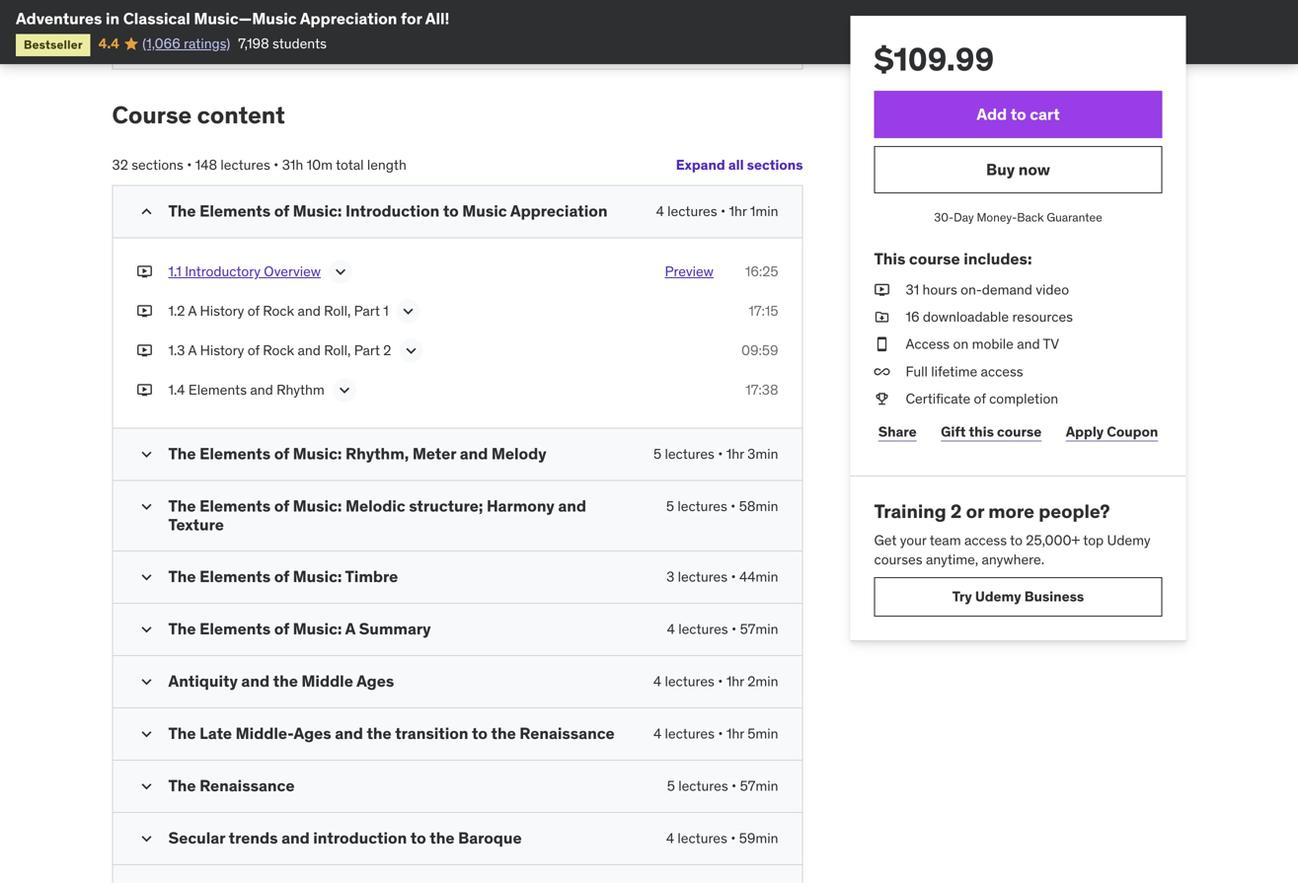 Task type: describe. For each thing, give the bounding box(es) containing it.
the for the elements of music: timbre
[[168, 567, 196, 587]]

16 downloadable resources
[[906, 308, 1073, 326]]

the renaissance
[[168, 776, 295, 796]]

trends
[[229, 828, 278, 848]]

25,000+
[[1026, 531, 1080, 549]]

58min
[[739, 498, 778, 515]]

of down 1.1 introductory overview button
[[248, 302, 260, 320]]

0 vertical spatial ages
[[356, 671, 394, 691]]

total
[[336, 156, 364, 174]]

59min
[[739, 830, 778, 847]]

small image for the elements of music: introduction to music appreciation
[[137, 202, 156, 222]]

gift this course
[[941, 423, 1042, 441]]

elements for the elements of music: melodic structure; harmony and texture
[[200, 496, 271, 516]]

the elements of music: melodic structure; harmony and texture
[[168, 496, 586, 535]]

add to cart
[[977, 104, 1060, 124]]

16
[[906, 308, 920, 326]]

adventures
[[16, 8, 102, 29]]

history for 1.2
[[200, 302, 244, 320]]

rhythm
[[277, 381, 325, 399]]

elements for the elements of music: a summary
[[200, 619, 271, 639]]

and up the rhythm
[[298, 342, 321, 359]]

09:59
[[741, 342, 778, 359]]

for
[[401, 8, 422, 29]]

2 inside training 2 or more people? get your team access to 25,000+ top udemy courses anytime, anywhere.
[[951, 499, 962, 523]]

overview
[[264, 263, 321, 280]]

anytime,
[[926, 551, 978, 568]]

content
[[197, 100, 285, 130]]

access inside training 2 or more people? get your team access to 25,000+ top udemy courses anytime, anywhere.
[[964, 531, 1007, 549]]

(1,066
[[142, 34, 180, 52]]

meter
[[412, 444, 456, 464]]

part for 2
[[354, 342, 380, 359]]

the for the elements of music: a summary
[[168, 619, 196, 639]]

courses
[[874, 551, 923, 568]]

1 vertical spatial ages
[[294, 724, 331, 744]]

expand all sections
[[676, 156, 803, 174]]

anywhere.
[[982, 551, 1044, 568]]

money-
[[977, 210, 1017, 225]]

• for secular trends and introduction to the baroque
[[731, 830, 736, 847]]

small image for antiquity and the middle ages
[[137, 672, 156, 692]]

0 vertical spatial appreciation
[[300, 8, 397, 29]]

expand
[[676, 156, 725, 174]]

4 lectures • 1hr 1min
[[656, 202, 778, 220]]

full
[[906, 363, 928, 380]]

small image for the renaissance
[[137, 777, 156, 797]]

udemy inside "link"
[[975, 588, 1021, 606]]

of up antiquity and the middle ages
[[274, 619, 289, 639]]

music: for timbre
[[293, 567, 342, 587]]

the left transition
[[367, 724, 392, 744]]

the elements of music: a summary
[[168, 619, 431, 639]]

and down middle
[[335, 724, 363, 744]]

and down the overview
[[298, 302, 321, 320]]

preview
[[665, 263, 714, 280]]

to right transition
[[472, 724, 488, 744]]

0 vertical spatial show lecture description image
[[331, 262, 350, 282]]

expand all sections button
[[676, 146, 803, 185]]

32
[[112, 156, 128, 174]]

middle
[[301, 671, 353, 691]]

4 lectures • 1hr 5min
[[653, 725, 778, 743]]

the late middle-ages and the transition to the renaissance
[[168, 724, 615, 744]]

melody
[[492, 444, 547, 464]]

guarantee
[[1047, 210, 1102, 225]]

1 vertical spatial renaissance
[[200, 776, 295, 796]]

buy
[[986, 159, 1015, 180]]

5 for melody
[[653, 445, 661, 463]]

the for the elements of music: melodic structure; harmony and texture
[[168, 496, 196, 516]]

1.1
[[168, 263, 181, 280]]

the elements of music: timbre
[[168, 567, 398, 587]]

17:38
[[746, 381, 778, 399]]

elements for the elements of music: introduction to music appreciation
[[200, 201, 271, 221]]

a for 1.3
[[188, 342, 197, 359]]

classical
[[123, 8, 190, 29]]

of down 32 sections • 148 lectures • 31h 10m total length
[[274, 201, 289, 221]]

lectures for the elements of music: timbre
[[678, 568, 728, 586]]

try
[[952, 588, 972, 606]]

small image for the elements of music: melodic structure; harmony and texture
[[137, 497, 156, 517]]

a for 1.2
[[188, 302, 197, 320]]

1.2
[[168, 302, 185, 320]]

people?
[[1039, 499, 1110, 523]]

0 horizontal spatial xsmall image
[[137, 302, 153, 321]]

late
[[200, 724, 232, 744]]

includes:
[[964, 249, 1032, 269]]

show lecture description image
[[399, 302, 418, 321]]

on-
[[961, 281, 982, 299]]

rock for 1.3
[[263, 342, 294, 359]]

3
[[666, 568, 675, 586]]

0 vertical spatial access
[[981, 363, 1023, 380]]

secular trends and introduction to the baroque
[[168, 828, 522, 848]]

share button
[[874, 413, 921, 452]]

try udemy business link
[[874, 577, 1162, 617]]

• for the elements of music: a summary
[[732, 620, 737, 638]]

elements for the elements of music: timbre
[[200, 567, 271, 587]]

4 for transition
[[653, 725, 662, 743]]

30-
[[934, 210, 954, 225]]

all
[[728, 156, 744, 174]]

all!
[[425, 8, 450, 29]]

the for the late middle-ages and the transition to the renaissance
[[168, 724, 196, 744]]

4 lectures • 1hr 2min
[[653, 673, 778, 690]]

rock for 1.2
[[263, 302, 294, 320]]

xsmall image left 1.3
[[137, 341, 153, 360]]

4 lectures • 57min
[[667, 620, 778, 638]]

lectures for the elements of music: a summary
[[678, 620, 728, 638]]

small image for the elements of music: rhythm, meter and melody
[[137, 445, 156, 464]]

structure;
[[409, 496, 483, 516]]

music
[[462, 201, 507, 221]]

lectures for the renaissance
[[678, 777, 728, 795]]

lifetime
[[931, 363, 977, 380]]

the elements of music: introduction to music appreciation
[[168, 201, 608, 221]]

• for the renaissance
[[732, 777, 737, 795]]

• for the elements of music: melodic structure; harmony and texture
[[731, 498, 736, 515]]

add
[[977, 104, 1007, 124]]

4 for baroque
[[666, 830, 674, 847]]

music: for rhythm,
[[293, 444, 342, 464]]

show lecture description image for 1.4 elements and rhythm
[[334, 381, 354, 400]]

timbre
[[345, 567, 398, 587]]

of up 1.4 elements and rhythm at the top left
[[248, 342, 260, 359]]

antiquity
[[168, 671, 238, 691]]

of down full lifetime access
[[974, 390, 986, 408]]

1 horizontal spatial course
[[997, 423, 1042, 441]]

• for antiquity and the middle ages
[[718, 673, 723, 690]]

xsmall image left "access"
[[874, 335, 890, 354]]

the left middle
[[273, 671, 298, 691]]

in
[[106, 8, 120, 29]]

the left baroque
[[430, 828, 455, 848]]

music: for melodic
[[293, 496, 342, 516]]

5 for and
[[666, 498, 674, 515]]

small image for the elements of music: timbre
[[137, 568, 156, 587]]

3min
[[747, 445, 778, 463]]

elements for 1.4 elements and rhythm
[[188, 381, 247, 399]]



Task type: vqa. For each thing, say whether or not it's contained in the screenshot.
the bottom "Students"
no



Task type: locate. For each thing, give the bounding box(es) containing it.
• left 31h 10m
[[274, 156, 279, 174]]

to left cart
[[1011, 104, 1026, 124]]

lectures down 4 lectures • 1hr 2min
[[665, 725, 715, 743]]

$109.99
[[874, 39, 994, 79]]

adventures in classical music—music appreciation for all!
[[16, 8, 450, 29]]

music—music
[[194, 8, 297, 29]]

course down completion
[[997, 423, 1042, 441]]

1 vertical spatial access
[[964, 531, 1007, 549]]

4.4
[[98, 34, 119, 52]]

57min for the elements of music: a summary
[[740, 620, 778, 638]]

a right 1.3
[[188, 342, 197, 359]]

1 vertical spatial rock
[[263, 342, 294, 359]]

part left the 1
[[354, 302, 380, 320]]

training 2 or more people? get your team access to 25,000+ top udemy courses anytime, anywhere.
[[874, 499, 1151, 568]]

1 vertical spatial xsmall image
[[137, 302, 153, 321]]

2 history from the top
[[200, 342, 244, 359]]

2 small image from the top
[[137, 445, 156, 464]]

6 small image from the top
[[137, 829, 156, 849]]

lectures up the 5 lectures • 58min
[[665, 445, 715, 463]]

history right 1.3
[[200, 342, 244, 359]]

1 sections from the left
[[747, 156, 803, 174]]

lectures down expand
[[668, 202, 717, 220]]

appreciation
[[300, 8, 397, 29], [510, 201, 608, 221]]

1 horizontal spatial 2
[[951, 499, 962, 523]]

1 small image from the top
[[137, 202, 156, 222]]

and left tv
[[1017, 335, 1040, 353]]

4 lectures • 59min
[[666, 830, 778, 847]]

• left 3min
[[718, 445, 723, 463]]

ages right middle
[[356, 671, 394, 691]]

1hr left '5min'
[[726, 725, 744, 743]]

music: down 31h 10m
[[293, 201, 342, 221]]

to left music
[[443, 201, 459, 221]]

57min up 59min at bottom right
[[740, 777, 778, 795]]

small image for secular trends and introduction to the baroque
[[137, 829, 156, 849]]

this
[[969, 423, 994, 441]]

5 lectures • 1hr 3min
[[653, 445, 778, 463]]

0 vertical spatial 5
[[653, 445, 661, 463]]

xsmall image left 16
[[874, 308, 890, 327]]

ratings)
[[184, 34, 230, 52]]

7,198
[[238, 34, 269, 52]]

music: inside the elements of music: melodic structure; harmony and texture
[[293, 496, 342, 516]]

30-day money-back guarantee
[[934, 210, 1102, 225]]

44min
[[739, 568, 778, 586]]

the elements of music: rhythm, meter and melody
[[168, 444, 547, 464]]

0 vertical spatial history
[[200, 302, 244, 320]]

show lecture description image down show lecture description icon
[[401, 341, 421, 361]]

148
[[195, 156, 217, 174]]

• up "4 lectures • 59min"
[[732, 777, 737, 795]]

1 horizontal spatial sections
[[747, 156, 803, 174]]

1 vertical spatial udemy
[[975, 588, 1021, 606]]

add to cart button
[[874, 91, 1162, 138]]

2min
[[748, 673, 778, 690]]

4 the from the top
[[168, 567, 196, 587]]

0 horizontal spatial ages
[[294, 724, 331, 744]]

• for the late middle-ages and the transition to the renaissance
[[718, 725, 723, 743]]

elements down texture
[[200, 567, 271, 587]]

0 horizontal spatial course
[[909, 249, 960, 269]]

try udemy business
[[952, 588, 1084, 606]]

3 the from the top
[[168, 496, 196, 516]]

2 the from the top
[[168, 444, 196, 464]]

1.1 introductory overview button
[[168, 262, 321, 286]]

appreciation up students on the left top of page
[[300, 8, 397, 29]]

• for the elements of music: introduction to music appreciation
[[721, 202, 726, 220]]

31 hours on-demand video
[[906, 281, 1069, 299]]

appreciation right music
[[510, 201, 608, 221]]

music: for introduction
[[293, 201, 342, 221]]

2 music: from the top
[[293, 444, 342, 464]]

1 vertical spatial show lecture description image
[[401, 341, 421, 361]]

1 roll, from the top
[[324, 302, 351, 320]]

day
[[954, 210, 974, 225]]

and right meter
[[460, 444, 488, 464]]

1 horizontal spatial renaissance
[[520, 724, 615, 744]]

middle-
[[236, 724, 294, 744]]

3 lectures • 44min
[[666, 568, 778, 586]]

2 rock from the top
[[263, 342, 294, 359]]

0 horizontal spatial appreciation
[[300, 8, 397, 29]]

certificate of completion
[[906, 390, 1058, 408]]

2 left or
[[951, 499, 962, 523]]

2
[[383, 342, 391, 359], [951, 499, 962, 523]]

mobile
[[972, 335, 1014, 353]]

rock up 1.3 a history of rock and roll, part 2
[[263, 302, 294, 320]]

2 part from the top
[[354, 342, 380, 359]]

1 small image from the top
[[137, 497, 156, 517]]

0 vertical spatial xsmall image
[[874, 280, 890, 300]]

1hr for to
[[726, 725, 744, 743]]

lectures up 4 lectures • 1hr 2min
[[678, 620, 728, 638]]

2 vertical spatial small image
[[137, 620, 156, 640]]

the for the renaissance
[[168, 776, 196, 796]]

1 history from the top
[[200, 302, 244, 320]]

ages down middle
[[294, 724, 331, 744]]

1 rock from the top
[[263, 302, 294, 320]]

elements for the elements of music: rhythm, meter and melody
[[200, 444, 271, 464]]

31
[[906, 281, 919, 299]]

1 horizontal spatial xsmall image
[[874, 280, 890, 300]]

small image for the late middle-ages and the transition to the renaissance
[[137, 725, 156, 744]]

4
[[656, 202, 664, 220], [667, 620, 675, 638], [653, 673, 662, 690], [653, 725, 662, 743], [666, 830, 674, 847]]

rock down 1.2 a history of rock and roll, part 1
[[263, 342, 294, 359]]

0 vertical spatial rock
[[263, 302, 294, 320]]

and inside the elements of music: melodic structure; harmony and texture
[[558, 496, 586, 516]]

sections right the all
[[747, 156, 803, 174]]

5 music: from the top
[[293, 619, 342, 639]]

business
[[1024, 588, 1084, 606]]

• for the elements of music: timbre
[[731, 568, 736, 586]]

course up hours
[[909, 249, 960, 269]]

57min down 44min
[[740, 620, 778, 638]]

5
[[653, 445, 661, 463], [666, 498, 674, 515], [667, 777, 675, 795]]

lectures
[[221, 156, 270, 174], [668, 202, 717, 220], [665, 445, 715, 463], [678, 498, 727, 515], [678, 568, 728, 586], [678, 620, 728, 638], [665, 673, 715, 690], [665, 725, 715, 743], [678, 777, 728, 795], [678, 830, 727, 847]]

video
[[1036, 281, 1069, 299]]

sections
[[747, 156, 803, 174], [132, 156, 183, 174]]

music: left melodic
[[293, 496, 342, 516]]

udemy right top
[[1107, 531, 1151, 549]]

1 horizontal spatial appreciation
[[510, 201, 608, 221]]

to inside training 2 or more people? get your team access to 25,000+ top udemy courses anytime, anywhere.
[[1010, 531, 1023, 549]]

a left summary at the bottom
[[345, 619, 355, 639]]

1 vertical spatial 2
[[951, 499, 962, 523]]

introduction
[[313, 828, 407, 848]]

4 music: from the top
[[293, 567, 342, 587]]

udemy inside training 2 or more people? get your team access to 25,000+ top udemy courses anytime, anywhere.
[[1107, 531, 1151, 549]]

1 music: from the top
[[293, 201, 342, 221]]

elements right 1.4
[[188, 381, 247, 399]]

sections inside expand all sections dropdown button
[[747, 156, 803, 174]]

lectures for the late middle-ages and the transition to the renaissance
[[665, 725, 715, 743]]

0 horizontal spatial 2
[[383, 342, 391, 359]]

0 vertical spatial roll,
[[324, 302, 351, 320]]

xsmall image up share
[[874, 389, 890, 409]]

xsmall image
[[874, 280, 890, 300], [137, 302, 153, 321]]

more
[[988, 499, 1035, 523]]

elements down 1.4 elements and rhythm at the top left
[[200, 444, 271, 464]]

music: for a
[[293, 619, 342, 639]]

2 roll, from the top
[[324, 342, 351, 359]]

history
[[200, 302, 244, 320], [200, 342, 244, 359]]

2 down the 1
[[383, 342, 391, 359]]

to right introduction
[[410, 828, 426, 848]]

show lecture description image right the rhythm
[[334, 381, 354, 400]]

lectures down '5 lectures • 57min'
[[678, 830, 727, 847]]

show lecture description image right the overview
[[331, 262, 350, 282]]

1 vertical spatial small image
[[137, 445, 156, 464]]

a
[[188, 302, 197, 320], [188, 342, 197, 359], [345, 619, 355, 639]]

the inside the elements of music: melodic structure; harmony and texture
[[168, 496, 196, 516]]

1 vertical spatial history
[[200, 342, 244, 359]]

1hr for melody
[[726, 445, 744, 463]]

small image
[[137, 497, 156, 517], [137, 568, 156, 587], [137, 672, 156, 692], [137, 725, 156, 744], [137, 777, 156, 797], [137, 829, 156, 849]]

lectures for secular trends and introduction to the baroque
[[678, 830, 727, 847]]

hours
[[923, 281, 957, 299]]

of up the elements of music: timbre
[[274, 496, 289, 516]]

• left 44min
[[731, 568, 736, 586]]

the right transition
[[491, 724, 516, 744]]

elements down 32 sections • 148 lectures • 31h 10m total length
[[200, 201, 271, 221]]

1.4 elements and rhythm
[[168, 381, 325, 399]]

part for 1
[[354, 302, 380, 320]]

xsmall image left 1.4
[[137, 381, 153, 400]]

cart
[[1030, 104, 1060, 124]]

2 small image from the top
[[137, 568, 156, 587]]

0 vertical spatial small image
[[137, 202, 156, 222]]

5 small image from the top
[[137, 777, 156, 797]]

1 vertical spatial 5
[[666, 498, 674, 515]]

top
[[1083, 531, 1104, 549]]

renaissance
[[520, 724, 615, 744], [200, 776, 295, 796]]

introduction
[[346, 201, 440, 221]]

transition
[[395, 724, 468, 744]]

0 vertical spatial a
[[188, 302, 197, 320]]

0 horizontal spatial sections
[[132, 156, 183, 174]]

1hr left 3min
[[726, 445, 744, 463]]

elements up antiquity
[[200, 619, 271, 639]]

(1,066 ratings)
[[142, 34, 230, 52]]

1 the from the top
[[168, 201, 196, 221]]

57min
[[740, 620, 778, 638], [740, 777, 778, 795]]

0 vertical spatial udemy
[[1107, 531, 1151, 549]]

lectures down 5 lectures • 1hr 3min
[[678, 498, 727, 515]]

students
[[272, 34, 327, 52]]

1 vertical spatial part
[[354, 342, 380, 359]]

1 vertical spatial appreciation
[[510, 201, 608, 221]]

1hr left 2min
[[726, 673, 744, 690]]

of
[[274, 201, 289, 221], [248, 302, 260, 320], [248, 342, 260, 359], [974, 390, 986, 408], [274, 444, 289, 464], [274, 496, 289, 516], [274, 567, 289, 587], [274, 619, 289, 639]]

apply coupon
[[1066, 423, 1158, 441]]

2 vertical spatial a
[[345, 619, 355, 639]]

part down 1.2 a history of rock and roll, part 1
[[354, 342, 380, 359]]

• left 2min
[[718, 673, 723, 690]]

of down the rhythm
[[274, 444, 289, 464]]

roll, up the rhythm
[[324, 342, 351, 359]]

1.2 a history of rock and roll, part 1
[[168, 302, 389, 320]]

•
[[187, 156, 192, 174], [274, 156, 279, 174], [721, 202, 726, 220], [718, 445, 723, 463], [731, 498, 736, 515], [731, 568, 736, 586], [732, 620, 737, 638], [718, 673, 723, 690], [718, 725, 723, 743], [732, 777, 737, 795], [731, 830, 736, 847]]

5 the from the top
[[168, 619, 196, 639]]

this course includes:
[[874, 249, 1032, 269]]

elements
[[200, 201, 271, 221], [188, 381, 247, 399], [200, 444, 271, 464], [200, 496, 271, 516], [200, 567, 271, 587], [200, 619, 271, 639]]

lectures right 148
[[221, 156, 270, 174]]

lectures down 4 lectures • 1hr 5min
[[678, 777, 728, 795]]

1 vertical spatial roll,
[[324, 342, 351, 359]]

show lecture description image for 1.3 a history of rock and roll, part 2
[[401, 341, 421, 361]]

1 horizontal spatial udemy
[[1107, 531, 1151, 549]]

tv
[[1043, 335, 1059, 353]]

6 the from the top
[[168, 724, 196, 744]]

and right harmony
[[558, 496, 586, 516]]

melodic
[[346, 496, 405, 516]]

0 vertical spatial 57min
[[740, 620, 778, 638]]

the for the elements of music: introduction to music appreciation
[[168, 201, 196, 221]]

your
[[900, 531, 927, 549]]

udemy right 'try' at the right of page
[[975, 588, 1021, 606]]

the
[[168, 201, 196, 221], [168, 444, 196, 464], [168, 496, 196, 516], [168, 567, 196, 587], [168, 619, 196, 639], [168, 724, 196, 744], [168, 776, 196, 796]]

1.4
[[168, 381, 185, 399]]

1 vertical spatial course
[[997, 423, 1042, 441]]

elements inside the elements of music: melodic structure; harmony and texture
[[200, 496, 271, 516]]

3 small image from the top
[[137, 672, 156, 692]]

history down the introductory
[[200, 302, 244, 320]]

summary
[[359, 619, 431, 639]]

length
[[367, 156, 407, 174]]

0 vertical spatial renaissance
[[520, 724, 615, 744]]

1 part from the top
[[354, 302, 380, 320]]

1.3 a history of rock and roll, part 2
[[168, 342, 391, 359]]

and left the rhythm
[[250, 381, 273, 399]]

small image
[[137, 202, 156, 222], [137, 445, 156, 464], [137, 620, 156, 640]]

access down or
[[964, 531, 1007, 549]]

4 small image from the top
[[137, 725, 156, 744]]

music: left the timbre
[[293, 567, 342, 587]]

xsmall image left the 1.2
[[137, 302, 153, 321]]

completion
[[989, 390, 1058, 408]]

a right the 1.2
[[188, 302, 197, 320]]

lectures for the elements of music: introduction to music appreciation
[[668, 202, 717, 220]]

• left 1min
[[721, 202, 726, 220]]

texture
[[168, 515, 224, 535]]

apply
[[1066, 423, 1104, 441]]

rock
[[263, 302, 294, 320], [263, 342, 294, 359]]

small image for the elements of music: a summary
[[137, 620, 156, 640]]

3 small image from the top
[[137, 620, 156, 640]]

1 57min from the top
[[740, 620, 778, 638]]

lectures up 4 lectures • 1hr 5min
[[665, 673, 715, 690]]

• left '5min'
[[718, 725, 723, 743]]

0 horizontal spatial renaissance
[[200, 776, 295, 796]]

xsmall image left full in the top of the page
[[874, 362, 890, 381]]

1hr
[[729, 202, 747, 220], [726, 445, 744, 463], [726, 673, 744, 690], [726, 725, 744, 743]]

to inside button
[[1011, 104, 1026, 124]]

introductory
[[185, 263, 261, 280]]

1.1 introductory overview
[[168, 263, 321, 280]]

access down mobile
[[981, 363, 1023, 380]]

2 vertical spatial show lecture description image
[[334, 381, 354, 400]]

ages
[[356, 671, 394, 691], [294, 724, 331, 744]]

back
[[1017, 210, 1044, 225]]

buy now
[[986, 159, 1050, 180]]

to up anywhere.
[[1010, 531, 1023, 549]]

of up the elements of music: a summary
[[274, 567, 289, 587]]

xsmall image left 1.1
[[137, 262, 153, 281]]

music: left rhythm,
[[293, 444, 342, 464]]

lectures for the elements of music: melodic structure; harmony and texture
[[678, 498, 727, 515]]

roll, for 1
[[324, 302, 351, 320]]

part
[[354, 302, 380, 320], [354, 342, 380, 359]]

gift this course link
[[937, 413, 1046, 452]]

and
[[298, 302, 321, 320], [1017, 335, 1040, 353], [298, 342, 321, 359], [250, 381, 273, 399], [460, 444, 488, 464], [558, 496, 586, 516], [241, 671, 270, 691], [335, 724, 363, 744], [281, 828, 310, 848]]

4 for music
[[656, 202, 664, 220]]

history for 1.3
[[200, 342, 244, 359]]

• down 3 lectures • 44min
[[732, 620, 737, 638]]

• left 59min at bottom right
[[731, 830, 736, 847]]

lectures for antiquity and the middle ages
[[665, 673, 715, 690]]

to
[[1011, 104, 1026, 124], [443, 201, 459, 221], [1010, 531, 1023, 549], [472, 724, 488, 744], [410, 828, 426, 848]]

0 horizontal spatial udemy
[[975, 588, 1021, 606]]

1min
[[750, 202, 778, 220]]

0 vertical spatial course
[[909, 249, 960, 269]]

of inside the elements of music: melodic structure; harmony and texture
[[274, 496, 289, 516]]

roll, left the 1
[[324, 302, 351, 320]]

buy now button
[[874, 146, 1162, 193]]

2 vertical spatial 5
[[667, 777, 675, 795]]

57min for the renaissance
[[740, 777, 778, 795]]

0 vertical spatial 2
[[383, 342, 391, 359]]

2 57min from the top
[[740, 777, 778, 795]]

the for the elements of music: rhythm, meter and melody
[[168, 444, 196, 464]]

access
[[981, 363, 1023, 380], [964, 531, 1007, 549]]

roll, for 2
[[324, 342, 351, 359]]

elements up the elements of music: timbre
[[200, 496, 271, 516]]

• for the elements of music: rhythm, meter and melody
[[718, 445, 723, 463]]

1 horizontal spatial ages
[[356, 671, 394, 691]]

lectures right 3
[[678, 568, 728, 586]]

1 vertical spatial 57min
[[740, 777, 778, 795]]

2 sections from the left
[[132, 156, 183, 174]]

7 the from the top
[[168, 776, 196, 796]]

1 vertical spatial a
[[188, 342, 197, 359]]

and right "trends"
[[281, 828, 310, 848]]

and right antiquity
[[241, 671, 270, 691]]

• left 148
[[187, 156, 192, 174]]

show lecture description image
[[331, 262, 350, 282], [401, 341, 421, 361], [334, 381, 354, 400]]

udemy
[[1107, 531, 1151, 549], [975, 588, 1021, 606]]

lectures for the elements of music: rhythm, meter and melody
[[665, 445, 715, 463]]

3 music: from the top
[[293, 496, 342, 516]]

1hr left 1min
[[729, 202, 747, 220]]

0 vertical spatial part
[[354, 302, 380, 320]]

32 sections • 148 lectures • 31h 10m total length
[[112, 156, 407, 174]]

xsmall image
[[137, 262, 153, 281], [874, 308, 890, 327], [874, 335, 890, 354], [137, 341, 153, 360], [874, 362, 890, 381], [137, 381, 153, 400], [874, 389, 890, 409]]

music: up middle
[[293, 619, 342, 639]]

sections right "32"
[[132, 156, 183, 174]]

• left 58min
[[731, 498, 736, 515]]

secular
[[168, 828, 225, 848]]

1hr for appreciation
[[729, 202, 747, 220]]



